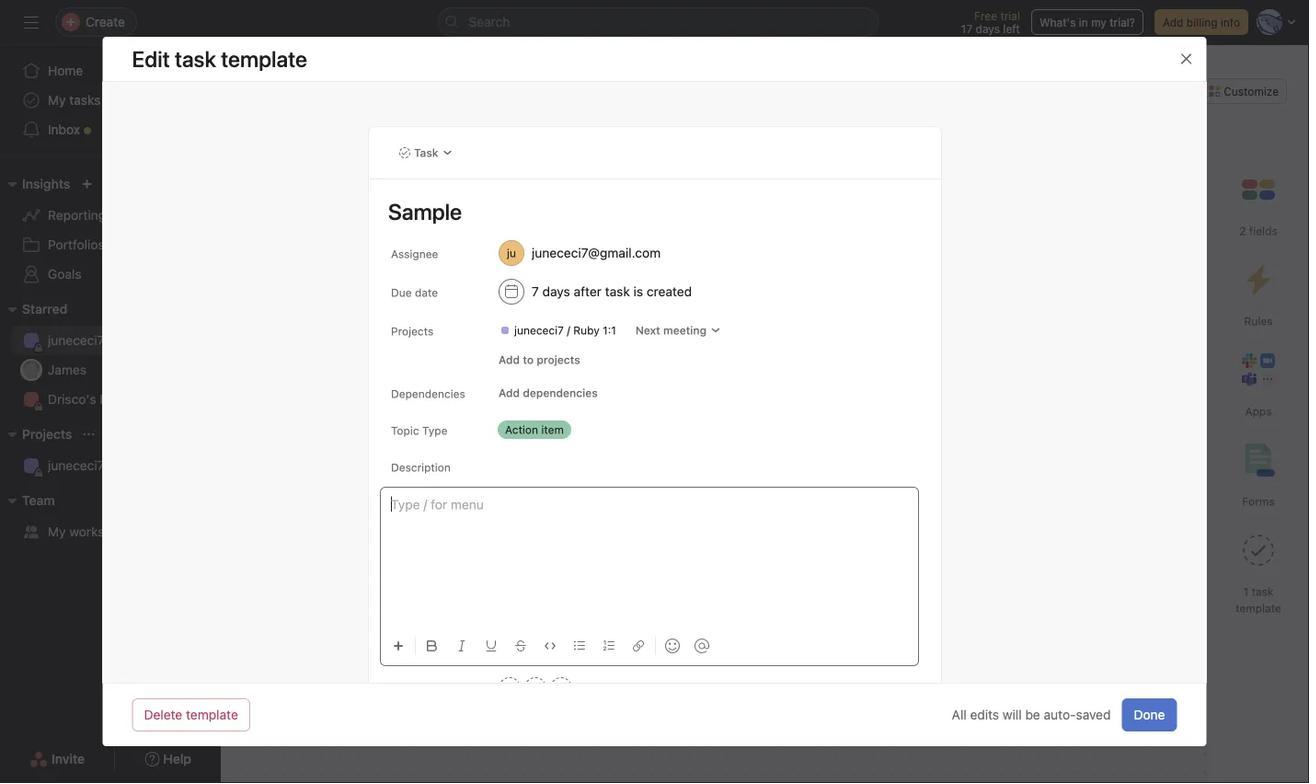Task type: locate. For each thing, give the bounding box(es) containing it.
1 vertical spatial add
[[498, 353, 519, 366]]

template right delete
[[186, 707, 238, 722]]

drisco's drinks
[[48, 392, 137, 407]]

0 vertical spatial template
[[1236, 602, 1282, 615]]

1 horizontal spatial your
[[440, 379, 496, 414]]

0 horizontal spatial your
[[335, 460, 365, 477]]

add for add billing info
[[1163, 16, 1184, 29]]

junececi7 down projects dropdown button
[[48, 458, 104, 473]]

start building your workflow in two minutes automate your team's process and keep work flowing.
[[265, 379, 569, 496]]

projects element
[[0, 418, 221, 484]]

workflow
[[667, 115, 724, 131]]

team button
[[0, 490, 55, 512]]

calendar link
[[560, 113, 630, 133]]

1:1 inside starred element
[[149, 333, 164, 348]]

projects
[[536, 353, 580, 366]]

Template Name text field
[[380, 190, 919, 233]]

numbered list image
[[603, 640, 614, 651]]

projects
[[391, 325, 433, 338], [22, 426, 72, 442]]

to left projects
[[522, 353, 533, 366]]

invite
[[52, 751, 85, 766]]

delete template button
[[132, 698, 250, 732]]

my tasks link
[[11, 86, 210, 115]]

1 vertical spatial template
[[186, 707, 238, 722]]

delete
[[144, 707, 182, 722]]

add up action
[[498, 386, 519, 399]]

starred
[[22, 301, 68, 317]]

days right 7
[[542, 284, 570, 299]]

task right 1
[[1252, 585, 1274, 598]]

board link
[[399, 113, 450, 133]]

0 vertical spatial tasks
[[69, 92, 101, 108]]

tasks for my tasks
[[69, 92, 101, 108]]

italics image
[[456, 640, 467, 651]]

0 horizontal spatial to
[[522, 353, 533, 366]]

add inside add dependencies button
[[498, 386, 519, 399]]

add left billing
[[1163, 16, 1184, 29]]

all edits will be auto-saved
[[952, 707, 1111, 722]]

list
[[355, 115, 377, 131]]

0 horizontal spatial next
[[635, 324, 660, 337]]

tasks left move
[[1082, 453, 1110, 466]]

days right the 17
[[976, 22, 1000, 35]]

tasks for when tasks move to this section, what should happen automatically?
[[1082, 453, 1110, 466]]

ruby inside projects element
[[115, 458, 145, 473]]

ja
[[25, 363, 37, 376]]

my for my workspace
[[48, 524, 66, 539]]

portfolios link
[[11, 230, 210, 259]]

1:1
[[602, 324, 616, 337], [149, 333, 164, 348], [149, 458, 164, 473]]

to inside how are tasks being added to this project?
[[917, 334, 934, 356]]

0 vertical spatial my
[[48, 92, 66, 108]]

junececi7 / ruby 1:1 link inside projects element
[[11, 451, 210, 480]]

portfolios
[[48, 237, 105, 252]]

1 horizontal spatial tasks
[[762, 334, 806, 356]]

will
[[1003, 707, 1022, 722]]

insights button
[[0, 173, 70, 195]]

1 vertical spatial in
[[386, 416, 408, 451]]

bulleted list image
[[574, 640, 585, 651]]

task left the is
[[605, 284, 630, 299]]

junececi7 up the "add to projects"
[[514, 324, 564, 337]]

my inside teams element
[[48, 524, 66, 539]]

1 vertical spatial next
[[915, 640, 942, 655]]

2 horizontal spatial to
[[1145, 453, 1155, 466]]

1 horizontal spatial days
[[976, 22, 1000, 35]]

1:1 up teams element
[[149, 458, 164, 473]]

0 vertical spatial junececi7 / ruby 1:1 link
[[11, 326, 210, 355]]

next inside button
[[915, 640, 942, 655]]

tasks inside how are tasks being added to this project?
[[762, 334, 806, 356]]

work flowing.
[[265, 478, 356, 496]]

task inside dropdown button
[[605, 284, 630, 299]]

reporting
[[48, 207, 106, 223]]

1 horizontal spatial in
[[1079, 16, 1088, 29]]

2 junececi7 / ruby 1:1 link from the top
[[11, 451, 210, 480]]

starred element
[[0, 293, 221, 418]]

assignee
[[391, 248, 438, 260]]

1 vertical spatial projects
[[22, 426, 72, 442]]

junececi7 / ruby 1:1
[[514, 324, 616, 337], [48, 333, 164, 348], [48, 458, 164, 473]]

add billing info button
[[1155, 9, 1249, 35]]

2 vertical spatial tasks
[[1082, 453, 1110, 466]]

edit task template
[[132, 46, 307, 72]]

task button
[[391, 140, 461, 166]]

link image
[[633, 640, 644, 651]]

add
[[1163, 16, 1184, 29], [498, 353, 519, 366], [498, 386, 519, 399]]

search
[[469, 14, 510, 29]]

junececi7 / ruby 1:1 for junececi7 / ruby 1:1 link within the projects element
[[48, 458, 164, 473]]

0 vertical spatial projects
[[391, 325, 433, 338]]

junececi7 / ruby 1:1 inside starred element
[[48, 333, 164, 348]]

0 horizontal spatial task
[[605, 284, 630, 299]]

and
[[477, 460, 503, 477]]

my down team
[[48, 524, 66, 539]]

happen
[[1048, 469, 1088, 482]]

what
[[1227, 453, 1253, 466]]

your up two minutes
[[440, 379, 496, 414]]

2 vertical spatial add
[[498, 386, 519, 399]]

toolbar
[[385, 625, 919, 666]]

template inside 'button'
[[186, 707, 238, 722]]

junececi7 / ruby 1:1 link up james
[[11, 326, 210, 355]]

7
[[531, 284, 539, 299]]

1:1 up the drisco's drinks link
[[149, 333, 164, 348]]

next for next meeting
[[635, 324, 660, 337]]

add inside add billing info button
[[1163, 16, 1184, 29]]

junececi7
[[514, 324, 564, 337], [48, 333, 104, 348], [48, 458, 104, 473]]

projects down drisco's
[[22, 426, 72, 442]]

1 vertical spatial my
[[48, 524, 66, 539]]

0 horizontal spatial days
[[542, 284, 570, 299]]

item
[[541, 423, 563, 436]]

add left projects
[[498, 353, 519, 366]]

1 vertical spatial tasks
[[762, 334, 806, 356]]

next
[[635, 324, 660, 337], [915, 640, 942, 655]]

edit
[[132, 46, 170, 72]]

1 horizontal spatial template
[[1236, 602, 1282, 615]]

next inside 'dropdown button'
[[635, 324, 660, 337]]

1 horizontal spatial next
[[915, 640, 942, 655]]

invite button
[[18, 743, 97, 776]]

2 horizontal spatial tasks
[[1082, 453, 1110, 466]]

junececi7 / ruby 1:1 up james
[[48, 333, 164, 348]]

0 vertical spatial in
[[1079, 16, 1088, 29]]

projects down due date
[[391, 325, 433, 338]]

add inside add to projects button
[[498, 353, 519, 366]]

1 vertical spatial days
[[542, 284, 570, 299]]

my inside global element
[[48, 92, 66, 108]]

in left my
[[1079, 16, 1088, 29]]

ruby up drinks
[[115, 333, 145, 348]]

timeline
[[487, 115, 538, 131]]

building
[[333, 379, 434, 414]]

/ inside projects element
[[108, 458, 112, 473]]

2 my from the top
[[48, 524, 66, 539]]

0 horizontal spatial tasks
[[69, 92, 101, 108]]

your left team's
[[335, 460, 365, 477]]

tasks down home
[[69, 92, 101, 108]]

template down 1
[[1236, 602, 1282, 615]]

tasks inside when tasks move to this section, what should happen automatically?
[[1082, 453, 1110, 466]]

ruby up teams element
[[115, 458, 145, 473]]

0 horizontal spatial projects
[[22, 426, 72, 442]]

1 horizontal spatial to
[[917, 334, 934, 356]]

how are tasks being added to this project?
[[689, 334, 934, 381]]

in up team's
[[386, 416, 408, 451]]

home link
[[11, 56, 210, 86]]

/ up projects
[[567, 324, 570, 337]]

search button
[[438, 7, 879, 37]]

1 my from the top
[[48, 92, 66, 108]]

junececi7 / ruby 1:1 inside projects element
[[48, 458, 164, 473]]

junececi7 inside projects element
[[48, 458, 104, 473]]

/ up the drisco's drinks link
[[108, 333, 112, 348]]

to left the this
[[1145, 453, 1155, 466]]

all
[[952, 707, 967, 722]]

junececi7 / ruby 1:1 up projects
[[514, 324, 616, 337]]

add to projects
[[498, 353, 580, 366]]

dashboard link
[[768, 113, 849, 133]]

/ up teams element
[[108, 458, 112, 473]]

1 vertical spatial junececi7 / ruby 1:1 link
[[11, 451, 210, 480]]

1:1 down 7 days after task is created dropdown button
[[602, 324, 616, 337]]

due
[[391, 286, 411, 299]]

task template
[[175, 46, 307, 72]]

created
[[646, 284, 692, 299]]

0 vertical spatial next
[[635, 324, 660, 337]]

calendar
[[575, 115, 630, 131]]

0 horizontal spatial template
[[186, 707, 238, 722]]

when
[[1048, 453, 1079, 466]]

1 vertical spatial your
[[335, 460, 365, 477]]

topic type
[[391, 424, 447, 437]]

tasks inside global element
[[69, 92, 101, 108]]

1 horizontal spatial task
[[1252, 585, 1274, 598]]

days inside dropdown button
[[542, 284, 570, 299]]

0 vertical spatial days
[[976, 22, 1000, 35]]

ra
[[298, 69, 317, 87]]

ruby
[[573, 324, 599, 337], [115, 333, 145, 348], [115, 458, 145, 473]]

1 horizontal spatial projects
[[391, 325, 433, 338]]

section,
[[1181, 453, 1224, 466]]

apps
[[1245, 405, 1272, 418]]

workspace
[[69, 524, 133, 539]]

7 days after task is created button
[[490, 275, 722, 308]]

goals link
[[11, 259, 210, 289]]

hide sidebar image
[[24, 15, 39, 29]]

add for add to projects
[[498, 353, 519, 366]]

search list box
[[438, 7, 879, 37]]

board
[[414, 115, 450, 131]]

0 horizontal spatial in
[[386, 416, 408, 451]]

tasks up this project?
[[762, 334, 806, 356]]

None text field
[[342, 62, 513, 95]]

starred button
[[0, 298, 68, 320]]

my for my tasks
[[48, 92, 66, 108]]

1 vertical spatial task
[[1252, 585, 1274, 598]]

junececi7 / ruby 1:1 link up teams element
[[11, 451, 210, 480]]

my up inbox
[[48, 92, 66, 108]]

to right added
[[917, 334, 934, 356]]

my
[[1091, 16, 1107, 29]]

your
[[440, 379, 496, 414], [335, 460, 365, 477]]

automatically?
[[1091, 469, 1168, 482]]

automate
[[265, 460, 331, 477]]

junececi7 / ruby 1:1 up teams element
[[48, 458, 164, 473]]

0 vertical spatial task
[[605, 284, 630, 299]]

0 vertical spatial add
[[1163, 16, 1184, 29]]

junececi7 up james
[[48, 333, 104, 348]]



Task type: describe. For each thing, give the bounding box(es) containing it.
7 days after task is created
[[531, 284, 692, 299]]

at mention image
[[694, 639, 709, 653]]

1 junececi7 / ruby 1:1 link from the top
[[11, 326, 210, 355]]

strikethrough image
[[515, 640, 526, 651]]

drinks
[[100, 392, 137, 407]]

this
[[1158, 453, 1178, 466]]

how
[[689, 334, 727, 356]]

free
[[974, 9, 997, 22]]

team's
[[369, 460, 416, 477]]

next meeting button
[[627, 317, 729, 343]]

days inside free trial 17 days left
[[976, 22, 1000, 35]]

edits
[[970, 707, 999, 722]]

insights
[[22, 176, 70, 191]]

messages
[[886, 115, 947, 131]]

add billing info
[[1163, 16, 1240, 29]]

done button
[[1122, 698, 1177, 732]]

is
[[633, 284, 643, 299]]

ruby inside starred element
[[115, 333, 145, 348]]

junececi7@gmail.com button
[[490, 236, 691, 270]]

to inside when tasks move to this section, what should happen automatically?
[[1145, 453, 1155, 466]]

description
[[391, 461, 450, 474]]

what's
[[1040, 16, 1076, 29]]

junececi7 inside starred element
[[48, 333, 104, 348]]

0 vertical spatial your
[[440, 379, 496, 414]]

projects inside projects dropdown button
[[22, 426, 72, 442]]

drisco's
[[48, 392, 96, 407]]

drisco's drinks link
[[11, 385, 210, 414]]

meeting
[[663, 324, 706, 337]]

delete template
[[144, 707, 238, 722]]

added
[[860, 334, 913, 356]]

free trial 17 days left
[[961, 9, 1020, 35]]

to inside button
[[522, 353, 533, 366]]

fields
[[1249, 225, 1278, 237]]

topic
[[391, 424, 419, 437]]

dashboard
[[783, 115, 849, 131]]

messages link
[[871, 113, 947, 133]]

what's in my trial? button
[[1031, 9, 1144, 35]]

due date
[[391, 286, 438, 299]]

bold image
[[426, 640, 438, 651]]

trial
[[1001, 9, 1020, 22]]

action
[[505, 423, 538, 436]]

move
[[1113, 453, 1142, 466]]

ruby down after
[[573, 324, 599, 337]]

my tasks
[[48, 92, 101, 108]]

junececi7 / ruby 1:1 for second junececi7 / ruby 1:1 link from the bottom
[[48, 333, 164, 348]]

junececi7@gmail.com
[[531, 245, 660, 260]]

team
[[22, 493, 55, 508]]

add for add dependencies
[[498, 386, 519, 399]]

keep
[[507, 460, 540, 477]]

what's in my trial?
[[1040, 16, 1135, 29]]

underline image
[[485, 640, 496, 651]]

my workspace
[[48, 524, 133, 539]]

rules
[[1244, 315, 1273, 328]]

1
[[1244, 585, 1249, 598]]

saved
[[1076, 707, 1111, 722]]

be
[[1025, 707, 1040, 722]]

process
[[419, 460, 474, 477]]

when tasks move to this section, what should happen automatically?
[[1048, 453, 1292, 482]]

type
[[422, 424, 447, 437]]

dependencies
[[391, 387, 465, 400]]

info
[[1221, 16, 1240, 29]]

add dependencies
[[498, 386, 597, 399]]

projects button
[[0, 423, 72, 445]]

this project?
[[761, 360, 863, 381]]

insert an object image
[[392, 640, 403, 651]]

task inside 1 task template
[[1252, 585, 1274, 598]]

my workspace link
[[11, 517, 210, 547]]

billing
[[1187, 16, 1218, 29]]

teams element
[[0, 484, 221, 550]]

remove from starred image
[[548, 71, 562, 86]]

1:1 inside projects element
[[149, 458, 164, 473]]

done
[[1134, 707, 1165, 722]]

james
[[48, 362, 87, 377]]

next for next
[[915, 640, 942, 655]]

/ inside starred element
[[108, 333, 112, 348]]

forms
[[1242, 495, 1275, 508]]

workflow
[[265, 416, 380, 451]]

ju
[[261, 69, 273, 87]]

in inside button
[[1079, 16, 1088, 29]]

home
[[48, 63, 83, 78]]

action item
[[505, 423, 563, 436]]

close image
[[1179, 52, 1194, 66]]

dependencies
[[522, 386, 597, 399]]

auto-
[[1044, 707, 1076, 722]]

goals
[[48, 266, 81, 282]]

action item button
[[490, 417, 600, 443]]

collaborators
[[391, 683, 461, 696]]

2
[[1240, 225, 1246, 237]]

insights element
[[0, 167, 221, 293]]

global element
[[0, 45, 221, 156]]

in inside start building your workflow in two minutes automate your team's process and keep work flowing.
[[386, 416, 408, 451]]

code image
[[544, 640, 555, 651]]

2 fields
[[1240, 225, 1278, 237]]

task
[[414, 146, 438, 159]]

inbox link
[[11, 115, 210, 144]]

reporting link
[[11, 201, 210, 230]]

trial?
[[1110, 16, 1135, 29]]

emoji image
[[665, 639, 680, 653]]

add to projects button
[[490, 347, 588, 373]]

date
[[414, 286, 438, 299]]

timeline link
[[472, 113, 538, 133]]

being
[[810, 334, 856, 356]]



Task type: vqa. For each thing, say whether or not it's contained in the screenshot.
Progress corresponding to Progress
no



